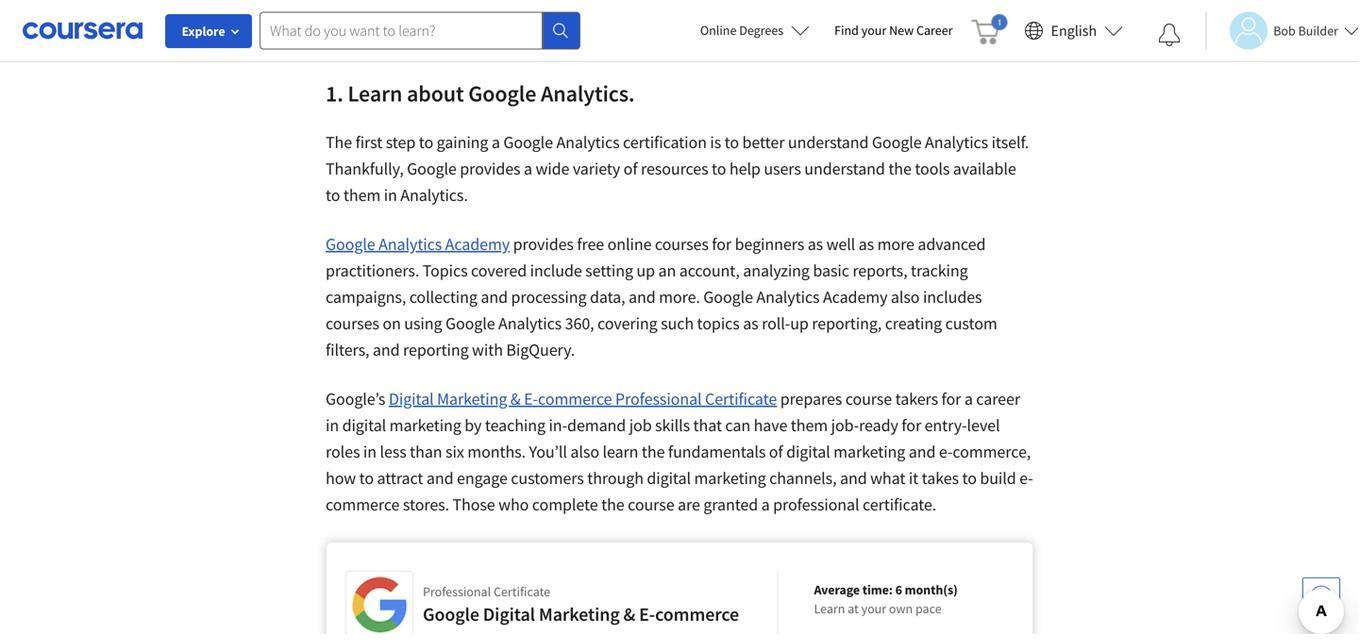 Task type: locate. For each thing, give the bounding box(es) containing it.
campaigns,
[[326, 287, 406, 308]]

provides up the include
[[513, 234, 574, 255]]

google up tools
[[872, 132, 922, 153]]

1 vertical spatial professional
[[423, 583, 491, 600]]

analytics.
[[541, 79, 635, 108], [401, 185, 468, 206]]

skills
[[655, 415, 690, 436]]

2 horizontal spatial the
[[889, 158, 912, 179]]

them down prepares
[[791, 415, 828, 436]]

1 vertical spatial them
[[791, 415, 828, 436]]

1 vertical spatial digital
[[483, 603, 535, 626]]

0 vertical spatial up
[[637, 260, 655, 281]]

1 horizontal spatial up
[[790, 313, 809, 334]]

1 horizontal spatial commerce
[[538, 388, 612, 410]]

demand
[[567, 415, 626, 436]]

in
[[384, 185, 397, 206], [326, 415, 339, 436], [363, 441, 377, 463]]

1 horizontal spatial &
[[624, 603, 636, 626]]

analytics up topics
[[379, 234, 442, 255]]

can
[[725, 415, 751, 436]]

shopping cart: 1 item image
[[972, 14, 1008, 44]]

up left reporting,
[[790, 313, 809, 334]]

e- right build
[[1020, 468, 1033, 489]]

analytics. up google analytics academy
[[401, 185, 468, 206]]

1 horizontal spatial of
[[769, 441, 783, 463]]

marketing
[[390, 415, 461, 436], [834, 441, 906, 463], [694, 468, 766, 489]]

1 vertical spatial academy
[[823, 287, 888, 308]]

in-
[[549, 415, 567, 436]]

professional inside the professional certificate google digital marketing & e-commerce
[[423, 583, 491, 600]]

2 horizontal spatial marketing
[[834, 441, 906, 463]]

your right find
[[862, 22, 887, 39]]

1 horizontal spatial e-
[[1020, 468, 1033, 489]]

0 vertical spatial digital
[[342, 415, 386, 436]]

provides
[[460, 158, 521, 179], [513, 234, 574, 255]]

it
[[909, 468, 919, 489]]

attract
[[377, 468, 423, 489]]

learn right 1.
[[348, 79, 402, 108]]

digital down certificate
[[483, 603, 535, 626]]

digital up channels,
[[787, 441, 830, 463]]

1 vertical spatial provides
[[513, 234, 574, 255]]

digital up are on the bottom
[[647, 468, 691, 489]]

topics
[[697, 313, 740, 334]]

learn down average
[[814, 600, 845, 617]]

google up wide
[[504, 132, 553, 153]]

of right variety
[[624, 158, 638, 179]]

0 vertical spatial provides
[[460, 158, 521, 179]]

marketing
[[437, 388, 507, 410], [539, 603, 620, 626]]

of down the have
[[769, 441, 783, 463]]

what
[[871, 468, 906, 489]]

up left the an on the top left
[[637, 260, 655, 281]]

also up creating
[[891, 287, 920, 308]]

0 vertical spatial for
[[712, 234, 732, 255]]

as right the well
[[859, 234, 874, 255]]

marketing down certificate
[[539, 603, 620, 626]]

2 horizontal spatial as
[[859, 234, 874, 255]]

0 horizontal spatial of
[[624, 158, 638, 179]]

1 horizontal spatial marketing
[[539, 603, 620, 626]]

0 horizontal spatial in
[[326, 415, 339, 436]]

for up account,
[[712, 234, 732, 255]]

to right "step"
[[419, 132, 433, 153]]

0 vertical spatial e-
[[939, 441, 953, 463]]

0 horizontal spatial for
[[712, 234, 732, 255]]

0 vertical spatial learn
[[348, 79, 402, 108]]

0 vertical spatial analytics.
[[541, 79, 635, 108]]

e-
[[524, 388, 538, 410], [639, 603, 655, 626]]

provides inside the first step to gaining a google analytics certification is to better understand google analytics itself. thankfully, google provides a wide variety of resources to help users understand the tools available to them in analytics.
[[460, 158, 521, 179]]

0 horizontal spatial analytics.
[[401, 185, 468, 206]]

0 horizontal spatial professional
[[423, 583, 491, 600]]

0 horizontal spatial digital
[[342, 415, 386, 436]]

the inside the first step to gaining a google analytics certification is to better understand google analytics itself. thankfully, google provides a wide variety of resources to help users understand the tools available to them in analytics.
[[889, 158, 912, 179]]

0 horizontal spatial academy
[[445, 234, 510, 255]]

also inside the provides free online courses for beginners as well as more advanced practitioners. topics covered include setting up an account, analyzing basic reports, tracking campaigns, collecting and processing data, and more. google analytics academy also includes courses on using google analytics 360, covering such topics as roll-up reporting, creating custom filters, and reporting with bigquery.
[[891, 287, 920, 308]]

them inside the first step to gaining a google analytics certification is to better understand google analytics itself. thankfully, google provides a wide variety of resources to help users understand the tools available to them in analytics.
[[344, 185, 381, 206]]

0 horizontal spatial course
[[628, 494, 675, 515]]

teaching
[[485, 415, 546, 436]]

more
[[878, 234, 915, 255]]

0 vertical spatial &
[[511, 388, 521, 410]]

marketing up granted
[[694, 468, 766, 489]]

What do you want to learn? text field
[[260, 12, 543, 50]]

advanced
[[918, 234, 986, 255]]

and up the it
[[909, 441, 936, 463]]

certificate
[[705, 388, 777, 410]]

& inside the professional certificate google digital marketing & e-commerce
[[624, 603, 636, 626]]

2 horizontal spatial commerce
[[655, 603, 739, 626]]

0 horizontal spatial as
[[743, 313, 759, 334]]

coursera image
[[23, 15, 143, 46]]

google up practitioners.
[[326, 234, 375, 255]]

e- down entry-
[[939, 441, 953, 463]]

customers
[[511, 468, 584, 489]]

professional left certificate
[[423, 583, 491, 600]]

0 vertical spatial your
[[862, 22, 887, 39]]

in inside the first step to gaining a google analytics certification is to better understand google analytics itself. thankfully, google provides a wide variety of resources to help users understand the tools available to them in analytics.
[[384, 185, 397, 206]]

understand up the users at the top of the page
[[788, 132, 869, 153]]

1 horizontal spatial course
[[846, 388, 892, 410]]

1 horizontal spatial analytics.
[[541, 79, 635, 108]]

the first step to gaining a google analytics certification is to better understand google analytics itself. thankfully, google provides a wide variety of resources to help users understand the tools available to them in analytics.
[[326, 132, 1029, 206]]

have
[[754, 415, 788, 436]]

0 vertical spatial e-
[[524, 388, 538, 410]]

1 vertical spatial your
[[862, 600, 887, 617]]

to left help
[[712, 158, 726, 179]]

courses up the an on the top left
[[655, 234, 709, 255]]

data,
[[590, 287, 626, 308]]

to
[[419, 132, 433, 153], [725, 132, 739, 153], [712, 158, 726, 179], [326, 185, 340, 206], [359, 468, 374, 489], [962, 468, 977, 489]]

wide
[[536, 158, 570, 179]]

1 vertical spatial analytics.
[[401, 185, 468, 206]]

through
[[587, 468, 644, 489]]

1 vertical spatial marketing
[[539, 603, 620, 626]]

includes
[[923, 287, 982, 308]]

1 your from the top
[[862, 22, 887, 39]]

such
[[661, 313, 694, 334]]

1.
[[326, 79, 343, 108]]

the down job
[[642, 441, 665, 463]]

2 vertical spatial digital
[[647, 468, 691, 489]]

2 horizontal spatial digital
[[787, 441, 830, 463]]

digital
[[389, 388, 434, 410], [483, 603, 535, 626]]

well
[[827, 234, 856, 255]]

&
[[511, 388, 521, 410], [624, 603, 636, 626]]

commerce inside prepares course takers for a career in digital marketing by teaching in-demand job skills that can have them job-ready for entry-level roles in less than six months. you'll also learn the fundamentals of digital marketing and e-commerce, how to attract and engage customers through digital marketing channels, and what it takes to build e- commerce stores. those who complete the course are granted a professional certificate.
[[326, 494, 400, 515]]

google down "gaining"
[[407, 158, 457, 179]]

1 horizontal spatial marketing
[[694, 468, 766, 489]]

understand right the users at the top of the page
[[805, 158, 885, 179]]

a right granted
[[762, 494, 770, 515]]

1 horizontal spatial digital
[[483, 603, 535, 626]]

as left roll-
[[743, 313, 759, 334]]

to right how
[[359, 468, 374, 489]]

step
[[386, 132, 416, 153]]

them down the thankfully,
[[344, 185, 381, 206]]

0 vertical spatial academy
[[445, 234, 510, 255]]

1 horizontal spatial professional
[[773, 494, 860, 515]]

1 vertical spatial commerce
[[326, 494, 400, 515]]

courses up filters,
[[326, 313, 379, 334]]

professional
[[615, 388, 702, 410]]

months.
[[468, 441, 526, 463]]

online
[[608, 234, 652, 255]]

include
[[530, 260, 582, 281]]

marketing up by
[[437, 388, 507, 410]]

0 vertical spatial digital
[[389, 388, 434, 410]]

for down takers at right
[[902, 415, 922, 436]]

less
[[380, 441, 407, 463]]

2 your from the top
[[862, 600, 887, 617]]

granted
[[704, 494, 758, 515]]

0 horizontal spatial commerce
[[326, 494, 400, 515]]

help center image
[[1310, 585, 1333, 608]]

the down through
[[601, 494, 625, 515]]

the
[[889, 158, 912, 179], [642, 441, 665, 463], [601, 494, 625, 515]]

0 horizontal spatial them
[[344, 185, 381, 206]]

0 horizontal spatial courses
[[326, 313, 379, 334]]

digital down google's
[[342, 415, 386, 436]]

in up roles
[[326, 415, 339, 436]]

marketing up than
[[390, 415, 461, 436]]

1 vertical spatial digital
[[787, 441, 830, 463]]

for up entry-
[[942, 388, 961, 410]]

processing
[[511, 287, 587, 308]]

users
[[764, 158, 801, 179]]

courses
[[655, 234, 709, 255], [326, 313, 379, 334]]

google right google image on the left of the page
[[423, 603, 479, 626]]

also inside prepares course takers for a career in digital marketing by teaching in-demand job skills that can have them job-ready for entry-level roles in less than six months. you'll also learn the fundamentals of digital marketing and e-commerce, how to attract and engage customers through digital marketing channels, and what it takes to build e- commerce stores. those who complete the course are granted a professional certificate.
[[571, 441, 599, 463]]

analytics. up variety
[[541, 79, 635, 108]]

with
[[472, 339, 503, 361]]

1 vertical spatial the
[[642, 441, 665, 463]]

find your new career link
[[825, 19, 963, 42]]

your down time: on the bottom of page
[[862, 600, 887, 617]]

certification
[[623, 132, 707, 153]]

0 horizontal spatial marketing
[[390, 415, 461, 436]]

0 vertical spatial courses
[[655, 234, 709, 255]]

find
[[835, 22, 859, 39]]

learn
[[348, 79, 402, 108], [814, 600, 845, 617]]

professional inside prepares course takers for a career in digital marketing by teaching in-demand job skills that can have them job-ready for entry-level roles in less than six months. you'll also learn the fundamentals of digital marketing and e-commerce, how to attract and engage customers through digital marketing channels, and what it takes to build e- commerce stores. those who complete the course are granted a professional certificate.
[[773, 494, 860, 515]]

in left less
[[363, 441, 377, 463]]

as left the well
[[808, 234, 823, 255]]

1 vertical spatial of
[[769, 441, 783, 463]]

1 horizontal spatial learn
[[814, 600, 845, 617]]

new
[[889, 22, 914, 39]]

academy
[[445, 234, 510, 255], [823, 287, 888, 308]]

and up stores.
[[427, 468, 454, 489]]

takes
[[922, 468, 959, 489]]

in down the thankfully,
[[384, 185, 397, 206]]

academy up reporting,
[[823, 287, 888, 308]]

1 horizontal spatial also
[[891, 287, 920, 308]]

1 vertical spatial in
[[326, 415, 339, 436]]

digital
[[342, 415, 386, 436], [787, 441, 830, 463], [647, 468, 691, 489]]

learn inside 'average time: 6 month(s) learn at your own pace'
[[814, 600, 845, 617]]

the left tools
[[889, 158, 912, 179]]

1 vertical spatial learn
[[814, 600, 845, 617]]

also down demand
[[571, 441, 599, 463]]

a
[[492, 132, 500, 153], [524, 158, 532, 179], [965, 388, 973, 410], [762, 494, 770, 515]]

account,
[[679, 260, 740, 281]]

0 vertical spatial them
[[344, 185, 381, 206]]

academy up covered
[[445, 234, 510, 255]]

tracking
[[911, 260, 968, 281]]

0 vertical spatial marketing
[[437, 388, 507, 410]]

2 horizontal spatial in
[[384, 185, 397, 206]]

provides down "gaining"
[[460, 158, 521, 179]]

academy inside the provides free online courses for beginners as well as more advanced practitioners. topics covered include setting up an account, analyzing basic reports, tracking campaigns, collecting and processing data, and more. google analytics academy also includes courses on using google analytics 360, covering such topics as roll-up reporting, creating custom filters, and reporting with bigquery.
[[823, 287, 888, 308]]

0 vertical spatial course
[[846, 388, 892, 410]]

1 horizontal spatial digital
[[647, 468, 691, 489]]

1 horizontal spatial them
[[791, 415, 828, 436]]

degrees
[[739, 22, 784, 39]]

marketing down ready
[[834, 441, 906, 463]]

0 horizontal spatial up
[[637, 260, 655, 281]]

course up ready
[[846, 388, 892, 410]]

2 vertical spatial the
[[601, 494, 625, 515]]

2 horizontal spatial for
[[942, 388, 961, 410]]

google up 'with'
[[446, 313, 495, 334]]

1 horizontal spatial in
[[363, 441, 377, 463]]

1 horizontal spatial for
[[902, 415, 922, 436]]

1 vertical spatial e-
[[639, 603, 655, 626]]

2 vertical spatial commerce
[[655, 603, 739, 626]]

english
[[1051, 21, 1097, 40]]

course left are on the bottom
[[628, 494, 675, 515]]

1 vertical spatial also
[[571, 441, 599, 463]]

bob builder
[[1274, 22, 1339, 39]]

your
[[862, 22, 887, 39], [862, 600, 887, 617]]

0 vertical spatial the
[[889, 158, 912, 179]]

0 horizontal spatial also
[[571, 441, 599, 463]]

marketing inside the professional certificate google digital marketing & e-commerce
[[539, 603, 620, 626]]

digital inside the professional certificate google digital marketing & e-commerce
[[483, 603, 535, 626]]

understand
[[788, 132, 869, 153], [805, 158, 885, 179]]

professional down channels,
[[773, 494, 860, 515]]

practitioners.
[[326, 260, 419, 281]]

beginners
[[735, 234, 805, 255]]

6
[[896, 582, 902, 599]]

1 horizontal spatial e-
[[639, 603, 655, 626]]

1 horizontal spatial the
[[642, 441, 665, 463]]

entry-
[[925, 415, 967, 436]]

0 vertical spatial of
[[624, 158, 638, 179]]

1 horizontal spatial academy
[[823, 287, 888, 308]]

0 vertical spatial also
[[891, 287, 920, 308]]

0 horizontal spatial learn
[[348, 79, 402, 108]]

your inside 'average time: 6 month(s) learn at your own pace'
[[862, 600, 887, 617]]

google's digital marketing & e-commerce professional certificate
[[326, 388, 777, 410]]

1 vertical spatial &
[[624, 603, 636, 626]]

on
[[383, 313, 401, 334]]

digital up than
[[389, 388, 434, 410]]

None search field
[[260, 12, 581, 50]]

job
[[629, 415, 652, 436]]

your inside find your new career link
[[862, 22, 887, 39]]

google up topics
[[704, 287, 753, 308]]



Task type: describe. For each thing, give the bounding box(es) containing it.
month(s)
[[905, 582, 958, 599]]

google analytics academy link
[[326, 234, 510, 255]]

build
[[980, 468, 1016, 489]]

fundamentals
[[668, 441, 766, 463]]

covering
[[598, 313, 658, 334]]

of inside the first step to gaining a google analytics certification is to better understand google analytics itself. thankfully, google provides a wide variety of resources to help users understand the tools available to them in analytics.
[[624, 158, 638, 179]]

first
[[356, 132, 383, 153]]

analytics down analyzing on the top right of the page
[[757, 287, 820, 308]]

takers
[[896, 388, 938, 410]]

0 horizontal spatial digital
[[389, 388, 434, 410]]

career
[[976, 388, 1021, 410]]

0 vertical spatial commerce
[[538, 388, 612, 410]]

level
[[967, 415, 1000, 436]]

learn
[[603, 441, 639, 463]]

to left build
[[962, 468, 977, 489]]

average
[[814, 582, 860, 599]]

prepares course takers for a career in digital marketing by teaching in-demand job skills that can have them job-ready for entry-level roles in less than six months. you'll also learn the fundamentals of digital marketing and e-commerce, how to attract and engage customers through digital marketing channels, and what it takes to build e- commerce stores. those who complete the course are granted a professional certificate.
[[326, 388, 1033, 515]]

find your new career
[[835, 22, 953, 39]]

bob builder button
[[1206, 12, 1360, 50]]

analytics. inside the first step to gaining a google analytics certification is to better understand google analytics itself. thankfully, google provides a wide variety of resources to help users understand the tools available to them in analytics.
[[401, 185, 468, 206]]

reporting,
[[812, 313, 882, 334]]

online degrees button
[[685, 9, 825, 51]]

2 vertical spatial for
[[902, 415, 922, 436]]

for inside the provides free online courses for beginners as well as more advanced practitioners. topics covered include setting up an account, analyzing basic reports, tracking campaigns, collecting and processing data, and more. google analytics academy also includes courses on using google analytics 360, covering such topics as roll-up reporting, creating custom filters, and reporting with bigquery.
[[712, 234, 732, 255]]

pace
[[916, 600, 942, 617]]

free
[[577, 234, 604, 255]]

of inside prepares course takers for a career in digital marketing by teaching in-demand job skills that can have them job-ready for entry-level roles in less than six months. you'll also learn the fundamentals of digital marketing and e-commerce, how to attract and engage customers through digital marketing channels, and what it takes to build e- commerce stores. those who complete the course are granted a professional certificate.
[[769, 441, 783, 463]]

at
[[848, 600, 859, 617]]

english button
[[1017, 0, 1131, 61]]

1 vertical spatial for
[[942, 388, 961, 410]]

you'll
[[529, 441, 567, 463]]

builder
[[1299, 22, 1339, 39]]

resources
[[641, 158, 709, 179]]

explore button
[[165, 14, 252, 48]]

google image
[[351, 577, 408, 633]]

commerce,
[[953, 441, 1031, 463]]

basic
[[813, 260, 850, 281]]

average time: 6 month(s) learn at your own pace
[[814, 582, 958, 617]]

analyzing
[[743, 260, 810, 281]]

professional certificate google digital marketing & e-commerce
[[423, 583, 739, 626]]

1 vertical spatial e-
[[1020, 468, 1033, 489]]

thankfully,
[[326, 158, 404, 179]]

itself.
[[992, 132, 1029, 153]]

provides inside the provides free online courses for beginners as well as more advanced practitioners. topics covered include setting up an account, analyzing basic reports, tracking campaigns, collecting and processing data, and more. google analytics academy also includes courses on using google analytics 360, covering such topics as roll-up reporting, creating custom filters, and reporting with bigquery.
[[513, 234, 574, 255]]

setting
[[586, 260, 633, 281]]

to right is on the right top
[[725, 132, 739, 153]]

a left career at the bottom right of page
[[965, 388, 973, 410]]

own
[[889, 600, 913, 617]]

and up covering
[[629, 287, 656, 308]]

commerce inside the professional certificate google digital marketing & e-commerce
[[655, 603, 739, 626]]

0 horizontal spatial the
[[601, 494, 625, 515]]

1 vertical spatial up
[[790, 313, 809, 334]]

1 horizontal spatial as
[[808, 234, 823, 255]]

google analytics academy
[[326, 234, 510, 255]]

2 vertical spatial marketing
[[694, 468, 766, 489]]

that
[[693, 415, 722, 436]]

collecting
[[409, 287, 478, 308]]

available
[[953, 158, 1016, 179]]

about
[[407, 79, 464, 108]]

to down the thankfully,
[[326, 185, 340, 206]]

1 vertical spatial marketing
[[834, 441, 906, 463]]

0 vertical spatial understand
[[788, 132, 869, 153]]

help
[[730, 158, 761, 179]]

them inside prepares course takers for a career in digital marketing by teaching in-demand job skills that can have them job-ready for entry-level roles in less than six months. you'll also learn the fundamentals of digital marketing and e-commerce, how to attract and engage customers through digital marketing channels, and what it takes to build e- commerce stores. those who complete the course are granted a professional certificate.
[[791, 415, 828, 436]]

google up "gaining"
[[469, 79, 537, 108]]

prepares
[[780, 388, 842, 410]]

the
[[326, 132, 352, 153]]

than
[[410, 441, 442, 463]]

and down covered
[[481, 287, 508, 308]]

analytics up bigquery.
[[499, 313, 562, 334]]

provides free online courses for beginners as well as more advanced practitioners. topics covered include setting up an account, analyzing basic reports, tracking campaigns, collecting and processing data, and more. google analytics academy also includes courses on using google analytics 360, covering such topics as roll-up reporting, creating custom filters, and reporting with bigquery.
[[326, 234, 998, 361]]

career
[[917, 22, 953, 39]]

1 vertical spatial understand
[[805, 158, 885, 179]]

digital marketing & e-commerce professional certificate link
[[389, 388, 777, 410]]

time:
[[863, 582, 893, 599]]

covered
[[471, 260, 527, 281]]

online degrees
[[700, 22, 784, 39]]

gaining
[[437, 132, 488, 153]]

0 horizontal spatial marketing
[[437, 388, 507, 410]]

creating
[[885, 313, 942, 334]]

show notifications image
[[1159, 24, 1181, 46]]

job-
[[831, 415, 859, 436]]

1 horizontal spatial courses
[[655, 234, 709, 255]]

those
[[453, 494, 495, 515]]

google's
[[326, 388, 386, 410]]

google inside the professional certificate google digital marketing & e-commerce
[[423, 603, 479, 626]]

and down on
[[373, 339, 400, 361]]

analytics up variety
[[557, 132, 620, 153]]

an
[[659, 260, 676, 281]]

bob
[[1274, 22, 1296, 39]]

ready
[[859, 415, 899, 436]]

explore
[[182, 23, 225, 40]]

six
[[446, 441, 464, 463]]

bigquery.
[[506, 339, 575, 361]]

1 vertical spatial courses
[[326, 313, 379, 334]]

certificate
[[494, 583, 550, 600]]

reporting
[[403, 339, 469, 361]]

roll-
[[762, 313, 790, 334]]

analytics up tools
[[925, 132, 989, 153]]

reports,
[[853, 260, 908, 281]]

by
[[465, 415, 482, 436]]

and left what
[[840, 468, 867, 489]]

a right "gaining"
[[492, 132, 500, 153]]

e- inside the professional certificate google digital marketing & e-commerce
[[639, 603, 655, 626]]

0 horizontal spatial &
[[511, 388, 521, 410]]

1. learn about google analytics.
[[326, 79, 635, 108]]

360,
[[565, 313, 594, 334]]

a left wide
[[524, 158, 532, 179]]

0 horizontal spatial e-
[[939, 441, 953, 463]]

0 vertical spatial marketing
[[390, 415, 461, 436]]

how
[[326, 468, 356, 489]]

0 horizontal spatial e-
[[524, 388, 538, 410]]

using
[[404, 313, 442, 334]]



Task type: vqa. For each thing, say whether or not it's contained in the screenshot.
the information about difficulty level pre-requisites. Image at the top right of the page
no



